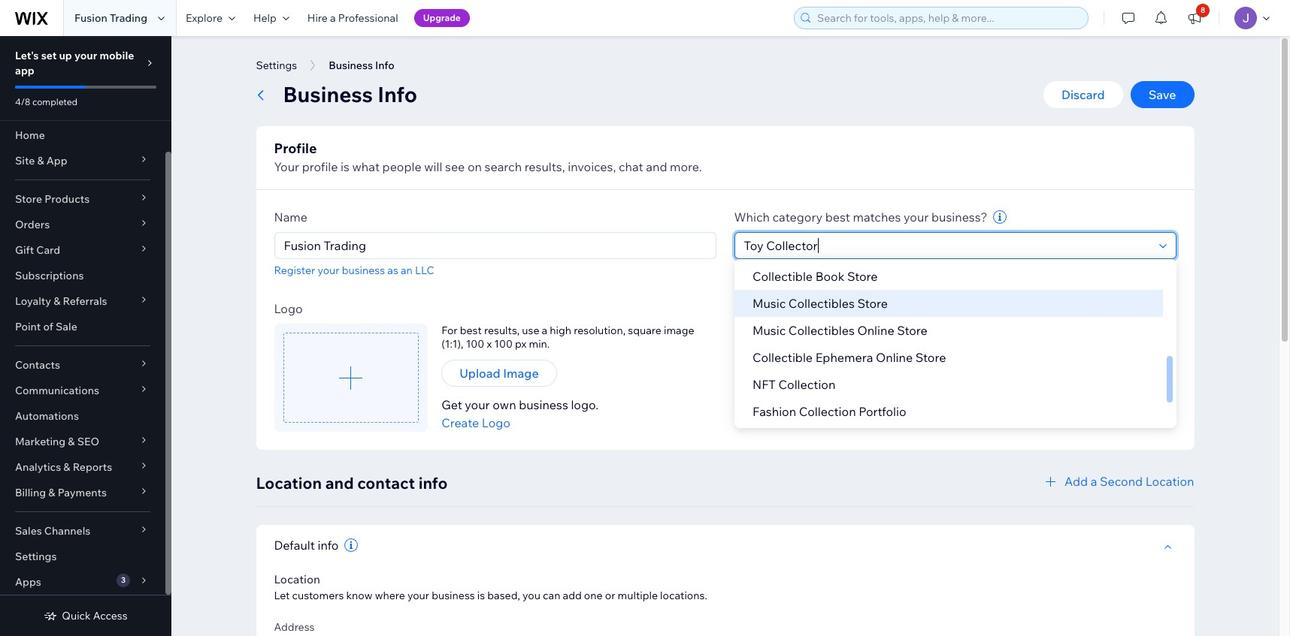 Task type: locate. For each thing, give the bounding box(es) containing it.
online for ephemera
[[876, 350, 913, 365]]

1 vertical spatial online
[[876, 350, 913, 365]]

profile
[[274, 140, 317, 157]]

0 vertical spatial info
[[375, 59, 395, 72]]

1 collectible from the top
[[752, 269, 813, 284]]

a
[[330, 11, 336, 25], [542, 324, 548, 338], [1091, 474, 1097, 490]]

music collectibles online store
[[752, 323, 927, 338]]

a right use
[[542, 324, 548, 338]]

0 vertical spatial music
[[752, 296, 786, 311]]

orders button
[[0, 212, 165, 238]]

create logo button
[[442, 414, 511, 432]]

collectibles down collectible book store
[[788, 296, 854, 311]]

1 horizontal spatial best
[[825, 210, 850, 225]]

0 horizontal spatial info
[[318, 538, 339, 553]]

2 100 from the left
[[494, 338, 513, 351]]

logo
[[274, 302, 303, 317], [482, 416, 511, 431]]

& inside popup button
[[48, 487, 55, 500]]

a right add
[[1091, 474, 1097, 490]]

settings down help button
[[256, 59, 297, 72]]

business inside location let customers know where your business is based, you can add one or multiple locations.
[[432, 590, 475, 603]]

collection
[[778, 377, 835, 393], [799, 405, 856, 420]]

0 vertical spatial business info
[[329, 59, 395, 72]]

0 vertical spatial business
[[342, 264, 385, 277]]

results, inside profile your profile is what people will see on search results, invoices, chat and more.
[[525, 159, 565, 174]]

analytics & reports button
[[0, 455, 165, 481]]

0 vertical spatial settings
[[256, 59, 297, 72]]

matches
[[853, 210, 901, 225]]

music inside option
[[752, 296, 786, 311]]

location for location let customers know where your business is based, you can add one or multiple locations.
[[274, 573, 320, 587]]

subscriptions
[[15, 269, 84, 283]]

invoices,
[[568, 159, 616, 174]]

0 vertical spatial results,
[[525, 159, 565, 174]]

logo down register on the top left of page
[[274, 302, 303, 317]]

people
[[382, 159, 422, 174]]

your right matches
[[904, 210, 929, 225]]

sale
[[56, 320, 77, 334]]

on
[[468, 159, 482, 174]]

your right register on the top left of page
[[318, 264, 340, 277]]

list box
[[734, 236, 1176, 453]]

communications button
[[0, 378, 165, 404]]

logo down own
[[482, 416, 511, 431]]

0 horizontal spatial logo
[[274, 302, 303, 317]]

best right the for
[[460, 324, 482, 338]]

1 horizontal spatial business
[[432, 590, 475, 603]]

location up default
[[256, 474, 322, 493]]

Type your business name (e.g., Amy's Shoes) field
[[279, 233, 711, 259]]

app
[[46, 154, 67, 168]]

2 horizontal spatial business
[[519, 398, 568, 413]]

1 horizontal spatial info
[[419, 474, 448, 493]]

marketing
[[15, 435, 66, 449]]

apps
[[15, 576, 41, 590]]

collectible up "nft collection"
[[752, 350, 813, 365]]

1 vertical spatial a
[[542, 324, 548, 338]]

your inside get your own business logo. create logo
[[465, 398, 490, 413]]

px
[[515, 338, 527, 351]]

a inside hire a professional "link"
[[330, 11, 336, 25]]

2 collectibles from the top
[[788, 323, 854, 338]]

music collectibles store option
[[734, 290, 1163, 317]]

contacts
[[15, 359, 60, 372]]

1 vertical spatial info
[[318, 538, 339, 553]]

upgrade
[[423, 12, 461, 23]]

1 horizontal spatial is
[[477, 590, 485, 603]]

marketing & seo button
[[0, 429, 165, 455]]

a right hire
[[330, 11, 336, 25]]

& right site
[[37, 154, 44, 168]]

ephemera
[[815, 350, 873, 365]]

and left "contact"
[[325, 474, 354, 493]]

1 horizontal spatial settings
[[256, 59, 297, 72]]

2 music from the top
[[752, 323, 786, 338]]

100 right x
[[494, 338, 513, 351]]

0 vertical spatial collectibles
[[788, 296, 854, 311]]

1 vertical spatial is
[[477, 590, 485, 603]]

portfolio
[[859, 405, 906, 420]]

music down short
[[752, 323, 786, 338]]

0 vertical spatial business
[[329, 59, 373, 72]]

location inside button
[[1146, 474, 1195, 490]]

1 horizontal spatial a
[[542, 324, 548, 338]]

sidebar element
[[0, 36, 171, 637]]

info
[[375, 59, 395, 72], [378, 81, 417, 108]]

location right second
[[1146, 474, 1195, 490]]

0 horizontal spatial results,
[[484, 324, 520, 338]]

site
[[15, 154, 35, 168]]

1 vertical spatial business
[[519, 398, 568, 413]]

settings for settings link
[[15, 550, 57, 564]]

& right the billing
[[48, 487, 55, 500]]

upload image button
[[442, 360, 557, 387]]

info
[[419, 474, 448, 493], [318, 538, 339, 553]]

own
[[493, 398, 516, 413]]

business down hire a professional "link"
[[329, 59, 373, 72]]

professional
[[338, 11, 398, 25]]

business
[[342, 264, 385, 277], [519, 398, 568, 413], [432, 590, 475, 603]]

1 vertical spatial collectible
[[752, 350, 813, 365]]

0 vertical spatial collectible
[[752, 269, 813, 284]]

0 horizontal spatial settings
[[15, 550, 57, 564]]

1 vertical spatial best
[[460, 324, 482, 338]]

1 collectibles from the top
[[788, 296, 854, 311]]

collection for nft
[[778, 377, 835, 393]]

collection down "nft collection"
[[799, 405, 856, 420]]

let's
[[15, 49, 39, 62]]

business left as
[[342, 264, 385, 277]]

settings inside sidebar element
[[15, 550, 57, 564]]

1 vertical spatial collection
[[799, 405, 856, 420]]

business info down "professional"
[[329, 59, 395, 72]]

analytics
[[15, 461, 61, 474]]

your inside location let customers know where your business is based, you can add one or multiple locations.
[[407, 590, 429, 603]]

save
[[1149, 87, 1176, 102]]

1 horizontal spatial 100
[[494, 338, 513, 351]]

info right "contact"
[[419, 474, 448, 493]]

is left what
[[341, 159, 350, 174]]

business down "image"
[[519, 398, 568, 413]]

2 vertical spatial a
[[1091, 474, 1097, 490]]

which category best matches your business?
[[734, 210, 988, 225]]

business
[[329, 59, 373, 72], [283, 81, 373, 108]]

min.
[[529, 338, 550, 351]]

which
[[734, 210, 770, 225]]

a inside add a second location button
[[1091, 474, 1097, 490]]

1 horizontal spatial results,
[[525, 159, 565, 174]]

music
[[752, 296, 786, 311], [752, 323, 786, 338]]

& for loyalty
[[53, 295, 60, 308]]

8 button
[[1178, 0, 1211, 36]]

where
[[375, 590, 405, 603]]

8
[[1201, 5, 1206, 15]]

upload
[[460, 366, 501, 381]]

quick
[[62, 610, 91, 623]]

0 vertical spatial logo
[[274, 302, 303, 317]]

info inside button
[[375, 59, 395, 72]]

results, left use
[[484, 324, 520, 338]]

100 left x
[[466, 338, 484, 351]]

0 vertical spatial info
[[419, 474, 448, 493]]

1 vertical spatial results,
[[484, 324, 520, 338]]

settings down sales
[[15, 550, 57, 564]]

x
[[487, 338, 492, 351]]

loyalty
[[15, 295, 51, 308]]

business info
[[329, 59, 395, 72], [283, 81, 417, 108]]

business info down business info button
[[283, 81, 417, 108]]

billing & payments
[[15, 487, 107, 500]]

business left based,
[[432, 590, 475, 603]]

music down collectible book store
[[752, 296, 786, 311]]

info down "professional"
[[375, 59, 395, 72]]

1 vertical spatial settings
[[15, 550, 57, 564]]

& right loyalty
[[53, 295, 60, 308]]

1 vertical spatial logo
[[482, 416, 511, 431]]

& inside dropdown button
[[63, 461, 70, 474]]

is inside profile your profile is what people will see on search results, invoices, chat and more.
[[341, 159, 350, 174]]

1 music from the top
[[752, 296, 786, 311]]

automations link
[[0, 404, 165, 429]]

collectibles down music collectibles store
[[788, 323, 854, 338]]

collectible up music collectibles store
[[752, 269, 813, 284]]

results, right search
[[525, 159, 565, 174]]

is left based,
[[477, 590, 485, 603]]

0 vertical spatial is
[[341, 159, 350, 174]]

best left matches
[[825, 210, 850, 225]]

0 vertical spatial and
[[646, 159, 667, 174]]

fashion collection portfolio
[[752, 405, 906, 420]]

image
[[664, 324, 694, 338]]

get your own business logo. create logo
[[442, 398, 599, 431]]

(150
[[835, 283, 859, 299]]

online
[[857, 323, 894, 338], [876, 350, 913, 365]]

location for location and contact info
[[256, 474, 322, 493]]

0 vertical spatial online
[[857, 323, 894, 338]]

info right default
[[318, 538, 339, 553]]

book
[[815, 269, 844, 284]]

store products
[[15, 193, 90, 206]]

1 vertical spatial music
[[752, 323, 786, 338]]

online right ephemera
[[876, 350, 913, 365]]

online up collectible ephemera online store
[[857, 323, 894, 338]]

collection up fashion collection portfolio
[[778, 377, 835, 393]]

2 collectible from the top
[[752, 350, 813, 365]]

collectible for collectible ephemera online store
[[752, 350, 813, 365]]

collectibles for store
[[788, 296, 854, 311]]

0 horizontal spatial and
[[325, 474, 354, 493]]

save button
[[1131, 81, 1195, 108]]

2 vertical spatial business
[[432, 590, 475, 603]]

collectible book store
[[752, 269, 878, 284]]

0 vertical spatial best
[[825, 210, 850, 225]]

list box containing collectible book store
[[734, 236, 1176, 453]]

add
[[563, 590, 582, 603]]

1 horizontal spatial and
[[646, 159, 667, 174]]

business down business info button
[[283, 81, 373, 108]]

your up create logo button
[[465, 398, 490, 413]]

0 horizontal spatial business
[[342, 264, 385, 277]]

collectibles inside option
[[788, 296, 854, 311]]

2 horizontal spatial a
[[1091, 474, 1097, 490]]

Search for tools, apps, help & more... field
[[813, 8, 1084, 29]]

settings inside button
[[256, 59, 297, 72]]

upload image
[[460, 366, 539, 381]]

your right where
[[407, 590, 429, 603]]

0 horizontal spatial a
[[330, 11, 336, 25]]

hire a professional link
[[298, 0, 407, 36]]

0 vertical spatial a
[[330, 11, 336, 25]]

image
[[503, 366, 539, 381]]

logo.
[[571, 398, 599, 413]]

add a second location
[[1065, 474, 1195, 490]]

collection for fashion
[[799, 405, 856, 420]]

your right the up
[[74, 49, 97, 62]]

reports
[[73, 461, 112, 474]]

1 vertical spatial and
[[325, 474, 354, 493]]

0 vertical spatial collection
[[778, 377, 835, 393]]

contact
[[357, 474, 415, 493]]

info down business info button
[[378, 81, 417, 108]]

1 horizontal spatial logo
[[482, 416, 511, 431]]

multiple
[[618, 590, 658, 603]]

location inside location let customers know where your business is based, you can add one or multiple locations.
[[274, 573, 320, 587]]

products
[[45, 193, 90, 206]]

explore
[[186, 11, 223, 25]]

0 horizontal spatial best
[[460, 324, 482, 338]]

0 horizontal spatial 100
[[466, 338, 484, 351]]

billing
[[15, 487, 46, 500]]

nft collection
[[752, 377, 835, 393]]

4/8 completed
[[15, 96, 78, 108]]

location up the let
[[274, 573, 320, 587]]

resolution,
[[574, 324, 626, 338]]

and right 'chat'
[[646, 159, 667, 174]]

0 horizontal spatial is
[[341, 159, 350, 174]]

1 vertical spatial collectibles
[[788, 323, 854, 338]]

nft
[[752, 377, 776, 393]]

& left seo
[[68, 435, 75, 449]]

& left the reports
[[63, 461, 70, 474]]

and inside profile your profile is what people will see on search results, invoices, chat and more.
[[646, 159, 667, 174]]



Task type: vqa. For each thing, say whether or not it's contained in the screenshot.
right the Tue
no



Task type: describe. For each thing, give the bounding box(es) containing it.
automations
[[15, 410, 79, 423]]

seo
[[77, 435, 99, 449]]

store products button
[[0, 186, 165, 212]]

point
[[15, 320, 41, 334]]

location let customers know where your business is based, you can add one or multiple locations.
[[274, 573, 707, 603]]

online for collectibles
[[857, 323, 894, 338]]

1 vertical spatial info
[[378, 81, 417, 108]]

best inside for best results, use a high resolution, square image (1:1), 100 x 100 px min.
[[460, 324, 482, 338]]

1 vertical spatial business
[[283, 81, 373, 108]]

Enter your business or website type field
[[740, 233, 1155, 259]]

orders
[[15, 218, 50, 232]]

register your business as an llc
[[274, 264, 434, 277]]

home
[[15, 129, 45, 142]]

profile
[[302, 159, 338, 174]]

logo inside get your own business logo. create logo
[[482, 416, 511, 431]]

store inside "store products" dropdown button
[[15, 193, 42, 206]]

see
[[445, 159, 465, 174]]

create
[[442, 416, 479, 431]]

3
[[121, 576, 126, 586]]

1 vertical spatial business info
[[283, 81, 417, 108]]

address
[[274, 621, 315, 635]]

marketing & seo
[[15, 435, 99, 449]]

results, inside for best results, use a high resolution, square image (1:1), 100 x 100 px min.
[[484, 324, 520, 338]]

more.
[[670, 159, 702, 174]]

music for music collectibles online store
[[752, 323, 786, 338]]

add
[[1065, 474, 1088, 490]]

payments
[[58, 487, 107, 500]]

your
[[274, 159, 299, 174]]

site & app button
[[0, 148, 165, 174]]

sales
[[15, 525, 42, 538]]

loyalty & referrals button
[[0, 289, 165, 314]]

discard button
[[1044, 81, 1123, 108]]

settings link
[[0, 544, 165, 570]]

up
[[59, 49, 72, 62]]

a inside for best results, use a high resolution, square image (1:1), 100 x 100 px min.
[[542, 324, 548, 338]]

or
[[605, 590, 615, 603]]

communications
[[15, 384, 99, 398]]

register
[[274, 264, 315, 277]]

default info
[[274, 538, 339, 553]]

profile your profile is what people will see on search results, invoices, chat and more.
[[274, 140, 702, 174]]

location and contact info
[[256, 474, 448, 493]]

know
[[346, 590, 373, 603]]

category
[[773, 210, 823, 225]]

register your business as an llc link
[[274, 264, 434, 277]]

help button
[[244, 0, 298, 36]]

collectible for collectible book store
[[752, 269, 813, 284]]

home link
[[0, 123, 165, 148]]

loyalty & referrals
[[15, 295, 107, 308]]

& for billing
[[48, 487, 55, 500]]

Describe your business here. What makes it great? Use short catchy text to tell people what you do or offer. text field
[[735, 307, 1176, 414]]

is inside location let customers know where your business is based, you can add one or multiple locations.
[[477, 590, 485, 603]]

collectibles for online
[[788, 323, 854, 338]]

subscriptions link
[[0, 263, 165, 289]]

sales channels
[[15, 525, 90, 538]]

default
[[274, 538, 315, 553]]

referrals
[[63, 295, 107, 308]]

square
[[628, 324, 662, 338]]

short
[[734, 283, 766, 299]]

business inside button
[[329, 59, 373, 72]]

site & app
[[15, 154, 67, 168]]

llc
[[415, 264, 434, 277]]

let's set up your mobile app
[[15, 49, 134, 77]]

hire
[[307, 11, 328, 25]]

hire a professional
[[307, 11, 398, 25]]

point of sale link
[[0, 314, 165, 340]]

billing & payments button
[[0, 481, 165, 506]]

1 100 from the left
[[466, 338, 484, 351]]

set
[[41, 49, 57, 62]]

gift card button
[[0, 238, 165, 263]]

collectible ephemera online store
[[752, 350, 946, 365]]

sales channels button
[[0, 519, 165, 544]]

& for marketing
[[68, 435, 75, 449]]

4/8
[[15, 96, 30, 108]]

let
[[274, 590, 290, 603]]

a for add
[[1091, 474, 1097, 490]]

a for hire
[[330, 11, 336, 25]]

app
[[15, 64, 34, 77]]

settings for settings button
[[256, 59, 297, 72]]

fusion trading
[[74, 11, 147, 25]]

fusion
[[74, 11, 107, 25]]

music collectibles store
[[752, 296, 888, 311]]

access
[[93, 610, 128, 623]]

description
[[768, 283, 832, 299]]

& for analytics
[[63, 461, 70, 474]]

music for music collectibles store
[[752, 296, 786, 311]]

your inside let's set up your mobile app
[[74, 49, 97, 62]]

business info inside button
[[329, 59, 395, 72]]

quick access
[[62, 610, 128, 623]]

settings button
[[249, 54, 305, 77]]

get
[[442, 398, 462, 413]]

customers
[[292, 590, 344, 603]]

help
[[253, 11, 277, 25]]

name
[[274, 210, 308, 225]]

store inside the music collectibles store option
[[857, 296, 888, 311]]

use
[[522, 324, 540, 338]]

as
[[387, 264, 398, 277]]

short description (150 chars)
[[734, 283, 896, 299]]

& for site
[[37, 154, 44, 168]]

gift card
[[15, 244, 60, 257]]

add a second location button
[[1042, 473, 1195, 491]]

upgrade button
[[414, 9, 470, 27]]

point of sale
[[15, 320, 77, 334]]

business inside get your own business logo. create logo
[[519, 398, 568, 413]]

fashion
[[752, 405, 796, 420]]



